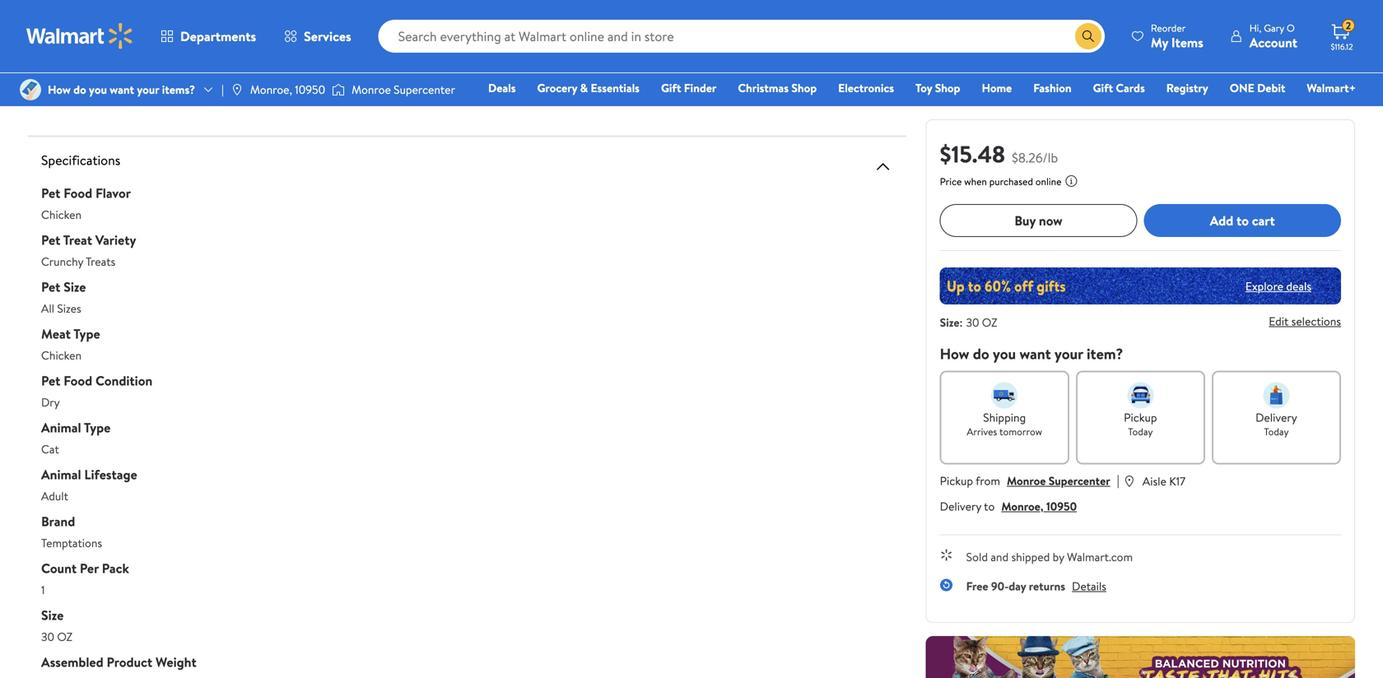 Task type: describe. For each thing, give the bounding box(es) containing it.
lifestage
[[84, 466, 137, 484]]

toy
[[916, 80, 932, 96]]

hi,
[[1250, 21, 1262, 35]]

explore
[[1246, 278, 1284, 294]]

specifications
[[41, 151, 120, 169]]

grocery & essentials
[[537, 80, 640, 96]]

see more button
[[41, 76, 893, 109]]

one debit
[[1230, 80, 1286, 96]]

0 vertical spatial oz
[[982, 315, 998, 331]]

debit
[[1258, 80, 1286, 96]]

1 food from the top
[[64, 184, 92, 202]]

when
[[964, 175, 987, 189]]

per
[[80, 560, 99, 578]]

add to cart
[[1210, 211, 1275, 230]]

returns
[[1029, 579, 1066, 595]]

brand
[[41, 513, 75, 531]]

one debit link
[[1223, 79, 1293, 97]]

deals link
[[481, 79, 523, 97]]

treats
[[86, 254, 115, 270]]

gift finder
[[661, 80, 717, 96]]

grocery
[[537, 80, 577, 96]]

pickup today
[[1124, 410, 1157, 439]]

walmart image
[[26, 23, 133, 49]]

today for pickup
[[1128, 425, 1153, 439]]

monroe, 10950 button
[[1002, 499, 1077, 515]]

finder
[[684, 80, 717, 96]]

oz inside pet food flavor chicken pet treat variety crunchy treats pet size all sizes meat type chicken pet food condition dry animal type cat animal lifestage adult brand temptations count per pack 1 size 30 oz assembled product weight
[[57, 629, 73, 645]]

shipping
[[983, 410, 1026, 426]]

weight
[[156, 653, 197, 672]]

to for delivery
[[984, 499, 995, 515]]

free
[[967, 579, 989, 595]]

christmas shop link
[[731, 79, 824, 97]]

buy
[[1015, 211, 1036, 230]]

do for how do you want your items?
[[73, 81, 86, 98]]

fashion link
[[1026, 79, 1079, 97]]

 image for monroe supercenter
[[332, 82, 345, 98]]

electronics
[[838, 80, 894, 96]]

monroe supercenter button
[[1007, 473, 1111, 489]]

30 inside pet food flavor chicken pet treat variety crunchy treats pet size all sizes meat type chicken pet food condition dry animal type cat animal lifestage adult brand temptations count per pack 1 size 30 oz assembled product weight
[[41, 629, 54, 645]]

explore deals link
[[1239, 272, 1318, 301]]

up to sixty percent off deals. shop now. image
[[940, 268, 1341, 305]]

size : 30 oz
[[940, 315, 998, 331]]

0 vertical spatial 30
[[966, 315, 979, 331]]

3 pet from the top
[[41, 278, 60, 296]]

delivery to monroe, 10950
[[940, 499, 1077, 515]]

0 vertical spatial size
[[64, 278, 86, 296]]

see
[[433, 84, 454, 102]]

your for item?
[[1055, 344, 1083, 364]]

1 pet from the top
[[41, 184, 60, 202]]

pickup for pickup today
[[1124, 410, 1157, 426]]

services button
[[270, 16, 365, 56]]

 image for how do you want your items?
[[20, 79, 41, 100]]

monroe inside pickup from monroe supercenter |
[[1007, 473, 1046, 489]]

0 horizontal spatial |
[[222, 81, 224, 98]]

intent image for pickup image
[[1128, 383, 1154, 409]]

:
[[960, 315, 963, 331]]

from
[[976, 473, 1001, 489]]

monroe, 10950
[[250, 81, 325, 98]]

supercenter inside pickup from monroe supercenter |
[[1049, 473, 1111, 489]]

registry
[[1167, 80, 1209, 96]]

adult
[[41, 488, 68, 504]]

add
[[1210, 211, 1234, 230]]

gift for gift cards
[[1093, 80, 1113, 96]]

how do you want your items?
[[48, 81, 195, 98]]

purchased
[[990, 175, 1033, 189]]

condition
[[95, 372, 153, 390]]

meat
[[41, 325, 71, 343]]

Walmart Site-Wide search field
[[378, 20, 1105, 53]]

electronics link
[[831, 79, 902, 97]]

specifications image
[[873, 157, 893, 177]]

deals
[[1287, 278, 1312, 294]]

details
[[1072, 579, 1107, 595]]

shop for toy shop
[[935, 80, 961, 96]]

essentials
[[591, 80, 640, 96]]

pickup from monroe supercenter |
[[940, 471, 1120, 490]]

1 vertical spatial 10950
[[1047, 499, 1077, 515]]

you for how do you want your items?
[[89, 81, 107, 98]]

variety
[[95, 231, 136, 249]]

day
[[1009, 579, 1026, 595]]

and
[[991, 549, 1009, 565]]

4 pet from the top
[[41, 372, 60, 390]]

1 horizontal spatial |
[[1117, 471, 1120, 490]]

$15.48 $8.26/lb
[[940, 138, 1058, 170]]

0 vertical spatial type
[[74, 325, 100, 343]]

sold and shipped by walmart.com
[[967, 549, 1133, 565]]

2 food from the top
[[64, 372, 92, 390]]

2 chicken from the top
[[41, 348, 82, 364]]

selections
[[1292, 313, 1341, 329]]

delivery today
[[1256, 410, 1298, 439]]

treat
[[63, 231, 92, 249]]

now
[[1039, 211, 1063, 230]]

see more
[[433, 84, 488, 102]]

legal information image
[[1065, 175, 1078, 188]]

1 vertical spatial monroe,
[[1002, 499, 1044, 515]]

free 90-day returns details
[[967, 579, 1107, 595]]

cards
[[1116, 80, 1145, 96]]

registry link
[[1159, 79, 1216, 97]]

buy now button
[[940, 204, 1138, 237]]

your for items?
[[137, 81, 159, 98]]

pet food flavor chicken pet treat variety crunchy treats pet size all sizes meat type chicken pet food condition dry animal type cat animal lifestage adult brand temptations count per pack 1 size 30 oz assembled product weight
[[41, 184, 197, 672]]

1
[[41, 582, 45, 598]]



Task type: locate. For each thing, give the bounding box(es) containing it.
0 horizontal spatial monroe,
[[250, 81, 292, 98]]

by
[[1053, 549, 1065, 565]]

item?
[[1087, 344, 1123, 364]]

food left 'condition'
[[64, 372, 92, 390]]

0 vertical spatial food
[[64, 184, 92, 202]]

1 vertical spatial want
[[1020, 344, 1051, 364]]

one
[[1230, 80, 1255, 96]]

gift cards link
[[1086, 79, 1153, 97]]

monroe up monroe, 10950 "button"
[[1007, 473, 1046, 489]]

aisle
[[1143, 474, 1167, 490]]

1 horizontal spatial shop
[[935, 80, 961, 96]]

pickup inside pickup from monroe supercenter |
[[940, 473, 973, 489]]

1 vertical spatial you
[[993, 344, 1016, 364]]

oz
[[982, 315, 998, 331], [57, 629, 73, 645]]

walmart.com
[[1067, 549, 1133, 565]]

intent image for delivery image
[[1264, 383, 1290, 409]]

 image right monroe, 10950
[[332, 82, 345, 98]]

1 horizontal spatial do
[[973, 344, 990, 364]]

0 vertical spatial 10950
[[295, 81, 325, 98]]

arrives
[[967, 425, 997, 439]]

10950 down monroe supercenter button
[[1047, 499, 1077, 515]]

30 right :
[[966, 315, 979, 331]]

1 shop from the left
[[792, 80, 817, 96]]

items
[[1172, 33, 1204, 51]]

gary
[[1264, 21, 1285, 35]]

pack
[[102, 560, 129, 578]]

home
[[982, 80, 1012, 96]]

0 vertical spatial supercenter
[[394, 81, 455, 98]]

1 horizontal spatial monroe,
[[1002, 499, 1044, 515]]

type up lifestage
[[84, 419, 111, 437]]

pet up the dry
[[41, 372, 60, 390]]

2 today from the left
[[1264, 425, 1289, 439]]

online
[[1036, 175, 1062, 189]]

1 horizontal spatial monroe
[[1007, 473, 1046, 489]]

0 horizontal spatial pickup
[[940, 473, 973, 489]]

toy shop
[[916, 80, 961, 96]]

how down :
[[940, 344, 970, 364]]

$116.12
[[1331, 41, 1353, 52]]

gift for gift finder
[[661, 80, 681, 96]]

pickup for pickup from monroe supercenter |
[[940, 473, 973, 489]]

pickup down intent image for pickup
[[1124, 410, 1157, 426]]

chicken down meat
[[41, 348, 82, 364]]

do down walmart image
[[73, 81, 86, 98]]

1 vertical spatial delivery
[[940, 499, 982, 515]]

0 vertical spatial your
[[137, 81, 159, 98]]

christmas
[[738, 80, 789, 96]]

supercenter left more
[[394, 81, 455, 98]]

pet down specifications
[[41, 184, 60, 202]]

sizes
[[57, 301, 81, 317]]

animal up cat
[[41, 419, 81, 437]]

delivery down from
[[940, 499, 982, 515]]

2 shop from the left
[[935, 80, 961, 96]]

0 horizontal spatial 30
[[41, 629, 54, 645]]

departments button
[[147, 16, 270, 56]]

0 horizontal spatial supercenter
[[394, 81, 455, 98]]

1 vertical spatial 30
[[41, 629, 54, 645]]

want left items?
[[110, 81, 134, 98]]

shop
[[792, 80, 817, 96], [935, 80, 961, 96]]

fashion
[[1034, 80, 1072, 96]]

0 horizontal spatial you
[[89, 81, 107, 98]]

pet up crunchy
[[41, 231, 60, 249]]

monroe left 'see'
[[352, 81, 391, 98]]

want for items?
[[110, 81, 134, 98]]

 image down walmart image
[[20, 79, 41, 100]]

1 vertical spatial animal
[[41, 466, 81, 484]]

o
[[1287, 21, 1295, 35]]

10950 down "services" dropdown button
[[295, 81, 325, 98]]

1 vertical spatial |
[[1117, 471, 1120, 490]]

details button
[[1072, 579, 1107, 595]]

all
[[41, 301, 54, 317]]

0 vertical spatial want
[[110, 81, 134, 98]]

supercenter up monroe, 10950 "button"
[[1049, 473, 1111, 489]]

services
[[304, 27, 351, 45]]

oz right :
[[982, 315, 998, 331]]

0 horizontal spatial oz
[[57, 629, 73, 645]]

0 vertical spatial you
[[89, 81, 107, 98]]

1 horizontal spatial delivery
[[1256, 410, 1298, 426]]

count
[[41, 560, 77, 578]]

today for delivery
[[1264, 425, 1289, 439]]

0 horizontal spatial want
[[110, 81, 134, 98]]

shipped
[[1012, 549, 1050, 565]]

reorder
[[1151, 21, 1186, 35]]

shop for christmas shop
[[792, 80, 817, 96]]

$15.48
[[940, 138, 1006, 170]]

grocery & essentials link
[[530, 79, 647, 97]]

0 vertical spatial pickup
[[1124, 410, 1157, 426]]

supercenter
[[394, 81, 455, 98], [1049, 473, 1111, 489]]

to for add
[[1237, 211, 1249, 230]]

1 vertical spatial chicken
[[41, 348, 82, 364]]

your
[[137, 81, 159, 98], [1055, 344, 1083, 364]]

aisle k17
[[1143, 474, 1186, 490]]

to inside button
[[1237, 211, 1249, 230]]

1 horizontal spatial how
[[940, 344, 970, 364]]

search icon image
[[1082, 30, 1095, 43]]

want left item? at right bottom
[[1020, 344, 1051, 364]]

explore deals
[[1246, 278, 1312, 294]]

price
[[940, 175, 962, 189]]

hi, gary o account
[[1250, 21, 1298, 51]]

you for how do you want your item?
[[993, 344, 1016, 364]]

1 horizontal spatial oz
[[982, 315, 998, 331]]

gift left finder on the top of the page
[[661, 80, 681, 96]]

2 pet from the top
[[41, 231, 60, 249]]

1 vertical spatial how
[[940, 344, 970, 364]]

you
[[89, 81, 107, 98], [993, 344, 1016, 364]]

0 horizontal spatial your
[[137, 81, 159, 98]]

&
[[580, 80, 588, 96]]

90-
[[991, 579, 1009, 595]]

30
[[966, 315, 979, 331], [41, 629, 54, 645]]

30 up assembled
[[41, 629, 54, 645]]

shipping arrives tomorrow
[[967, 410, 1043, 439]]

edit selections
[[1269, 313, 1341, 329]]

1 vertical spatial type
[[84, 419, 111, 437]]

cart
[[1252, 211, 1275, 230]]

1 horizontal spatial gift
[[1093, 80, 1113, 96]]

dry
[[41, 394, 60, 411]]

today down intent image for delivery in the right of the page
[[1264, 425, 1289, 439]]

1 gift from the left
[[661, 80, 681, 96]]

your left item? at right bottom
[[1055, 344, 1083, 364]]

chicken
[[41, 207, 82, 223], [41, 348, 82, 364]]

0 vertical spatial delivery
[[1256, 410, 1298, 426]]

2 gift from the left
[[1093, 80, 1113, 96]]

intent image for shipping image
[[992, 383, 1018, 409]]

assembled
[[41, 653, 103, 672]]

walmart+ link
[[1300, 79, 1364, 97]]

to down from
[[984, 499, 995, 515]]

0 horizontal spatial to
[[984, 499, 995, 515]]

home link
[[975, 79, 1020, 97]]

do for how do you want your item?
[[973, 344, 990, 364]]

 image left monroe, 10950
[[230, 83, 244, 96]]

1 horizontal spatial 10950
[[1047, 499, 1077, 515]]

oz up assembled
[[57, 629, 73, 645]]

0 horizontal spatial 10950
[[295, 81, 325, 98]]

0 horizontal spatial how
[[48, 81, 71, 98]]

0 vertical spatial monroe
[[352, 81, 391, 98]]

your left items?
[[137, 81, 159, 98]]

monroe, down pickup from monroe supercenter | on the right bottom of the page
[[1002, 499, 1044, 515]]

flavor
[[95, 184, 131, 202]]

0 horizontal spatial shop
[[792, 80, 817, 96]]

1 vertical spatial oz
[[57, 629, 73, 645]]

delivery
[[1256, 410, 1298, 426], [940, 499, 982, 515]]

1 vertical spatial size
[[940, 315, 960, 331]]

product
[[107, 653, 152, 672]]

0 vertical spatial chicken
[[41, 207, 82, 223]]

edit selections button
[[1269, 313, 1341, 329]]

1 horizontal spatial pickup
[[1124, 410, 1157, 426]]

1 horizontal spatial 30
[[966, 315, 979, 331]]

gift left cards
[[1093, 80, 1113, 96]]

0 vertical spatial how
[[48, 81, 71, 98]]

1 vertical spatial your
[[1055, 344, 1083, 364]]

do down size : 30 oz
[[973, 344, 990, 364]]

monroe,
[[250, 81, 292, 98], [1002, 499, 1044, 515]]

delivery for to
[[940, 499, 982, 515]]

you up the intent image for shipping
[[993, 344, 1016, 364]]

1 horizontal spatial today
[[1264, 425, 1289, 439]]

1 animal from the top
[[41, 419, 81, 437]]

how for how do you want your items?
[[48, 81, 71, 98]]

1 horizontal spatial want
[[1020, 344, 1051, 364]]

more
[[457, 84, 488, 102]]

k17
[[1170, 474, 1186, 490]]

gift
[[661, 80, 681, 96], [1093, 80, 1113, 96]]

food
[[64, 184, 92, 202], [64, 372, 92, 390]]

to
[[1237, 211, 1249, 230], [984, 499, 995, 515]]

2 animal from the top
[[41, 466, 81, 484]]

0 horizontal spatial  image
[[20, 79, 41, 100]]

temptations
[[41, 535, 102, 551]]

0 horizontal spatial delivery
[[940, 499, 982, 515]]

shop right christmas at the right top of page
[[792, 80, 817, 96]]

0 vertical spatial do
[[73, 81, 86, 98]]

1 horizontal spatial you
[[993, 344, 1016, 364]]

1 horizontal spatial to
[[1237, 211, 1249, 230]]

1 today from the left
[[1128, 425, 1153, 439]]

delivery for today
[[1256, 410, 1298, 426]]

monroe, down "services" dropdown button
[[250, 81, 292, 98]]

sold
[[967, 549, 988, 565]]

1 vertical spatial food
[[64, 372, 92, 390]]

chicken up treat on the top left
[[41, 207, 82, 223]]

pet
[[41, 184, 60, 202], [41, 231, 60, 249], [41, 278, 60, 296], [41, 372, 60, 390]]

today down intent image for pickup
[[1128, 425, 1153, 439]]

account
[[1250, 33, 1298, 51]]

shop right toy
[[935, 80, 961, 96]]

 image
[[20, 79, 41, 100], [332, 82, 345, 98], [230, 83, 244, 96]]

1 vertical spatial supercenter
[[1049, 473, 1111, 489]]

tomorrow
[[1000, 425, 1043, 439]]

monroe
[[352, 81, 391, 98], [1007, 473, 1046, 489]]

| left 'aisle' on the bottom right of the page
[[1117, 471, 1120, 490]]

how do you want your item?
[[940, 344, 1123, 364]]

delivery down intent image for delivery in the right of the page
[[1256, 410, 1298, 426]]

0 vertical spatial monroe,
[[250, 81, 292, 98]]

2 horizontal spatial  image
[[332, 82, 345, 98]]

| right items?
[[222, 81, 224, 98]]

0 horizontal spatial gift
[[661, 80, 681, 96]]

|
[[222, 81, 224, 98], [1117, 471, 1120, 490]]

you down walmart image
[[89, 81, 107, 98]]

0 horizontal spatial do
[[73, 81, 86, 98]]

2
[[1346, 19, 1352, 33]]

0 vertical spatial to
[[1237, 211, 1249, 230]]

1 vertical spatial to
[[984, 499, 995, 515]]

monroe supercenter
[[352, 81, 455, 98]]

christmas shop
[[738, 80, 817, 96]]

my
[[1151, 33, 1169, 51]]

1 vertical spatial do
[[973, 344, 990, 364]]

price when purchased online
[[940, 175, 1062, 189]]

how down walmart image
[[48, 81, 71, 98]]

want for item?
[[1020, 344, 1051, 364]]

1 horizontal spatial supercenter
[[1049, 473, 1111, 489]]

0 vertical spatial animal
[[41, 419, 81, 437]]

pet up all
[[41, 278, 60, 296]]

1 horizontal spatial  image
[[230, 83, 244, 96]]

to left cart
[[1237, 211, 1249, 230]]

animal up adult
[[41, 466, 81, 484]]

type
[[74, 325, 100, 343], [84, 419, 111, 437]]

 image for monroe, 10950
[[230, 83, 244, 96]]

0 horizontal spatial today
[[1128, 425, 1153, 439]]

0 horizontal spatial monroe
[[352, 81, 391, 98]]

today inside pickup today
[[1128, 425, 1153, 439]]

0 vertical spatial |
[[222, 81, 224, 98]]

animal
[[41, 419, 81, 437], [41, 466, 81, 484]]

2 vertical spatial size
[[41, 606, 64, 625]]

$8.26/lb
[[1012, 149, 1058, 167]]

today inside delivery today
[[1264, 425, 1289, 439]]

food down specifications
[[64, 184, 92, 202]]

type down sizes
[[74, 325, 100, 343]]

how for how do you want your item?
[[940, 344, 970, 364]]

1 vertical spatial pickup
[[940, 473, 973, 489]]

1 chicken from the top
[[41, 207, 82, 223]]

1 vertical spatial monroe
[[1007, 473, 1046, 489]]

Search search field
[[378, 20, 1105, 53]]

items?
[[162, 81, 195, 98]]

edit
[[1269, 313, 1289, 329]]

pickup left from
[[940, 473, 973, 489]]

add to cart button
[[1144, 204, 1341, 237]]

1 horizontal spatial your
[[1055, 344, 1083, 364]]



Task type: vqa. For each thing, say whether or not it's contained in the screenshot.


